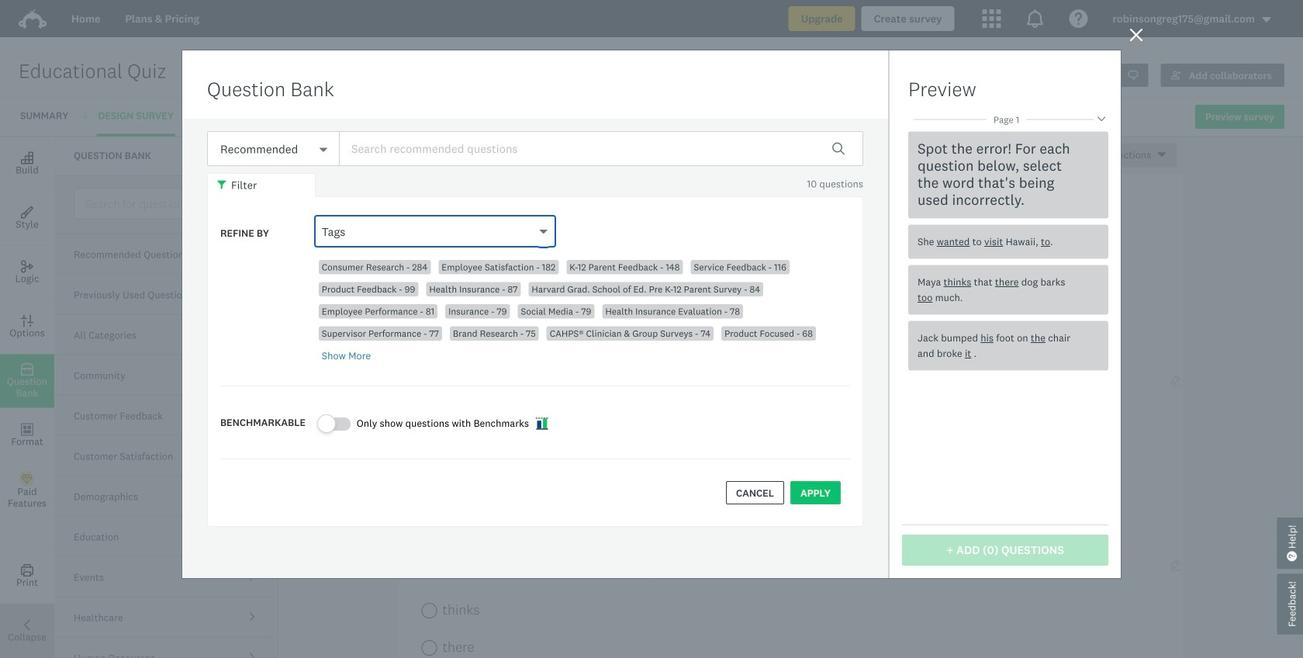 Task type: describe. For each thing, give the bounding box(es) containing it.
help icon image
[[1070, 9, 1089, 28]]

2 products icon image from the left
[[1026, 9, 1045, 28]]

1 horizontal spatial icon   xjtfe image
[[536, 417, 549, 430]]

surveymonkey logo image
[[19, 9, 47, 29]]



Task type: vqa. For each thing, say whether or not it's contained in the screenshot.
dropdown arrow ICON
no



Task type: locate. For each thing, give the bounding box(es) containing it.
1 horizontal spatial products icon image
[[1026, 9, 1045, 28]]

Search for questions text field
[[74, 188, 271, 219]]

0 vertical spatial icon   xjtfe image
[[217, 180, 228, 191]]

0 horizontal spatial products icon image
[[983, 9, 1002, 28]]

Search recommended questions text field
[[339, 131, 864, 166]]

0 horizontal spatial icon   xjtfe image
[[217, 180, 228, 191]]

icon   xjtfe image
[[217, 180, 228, 191], [536, 417, 549, 430]]

1 products icon image from the left
[[983, 9, 1002, 28]]

products icon image
[[983, 9, 1002, 28], [1026, 9, 1045, 28]]

1 vertical spatial icon   xjtfe image
[[536, 417, 549, 430]]



